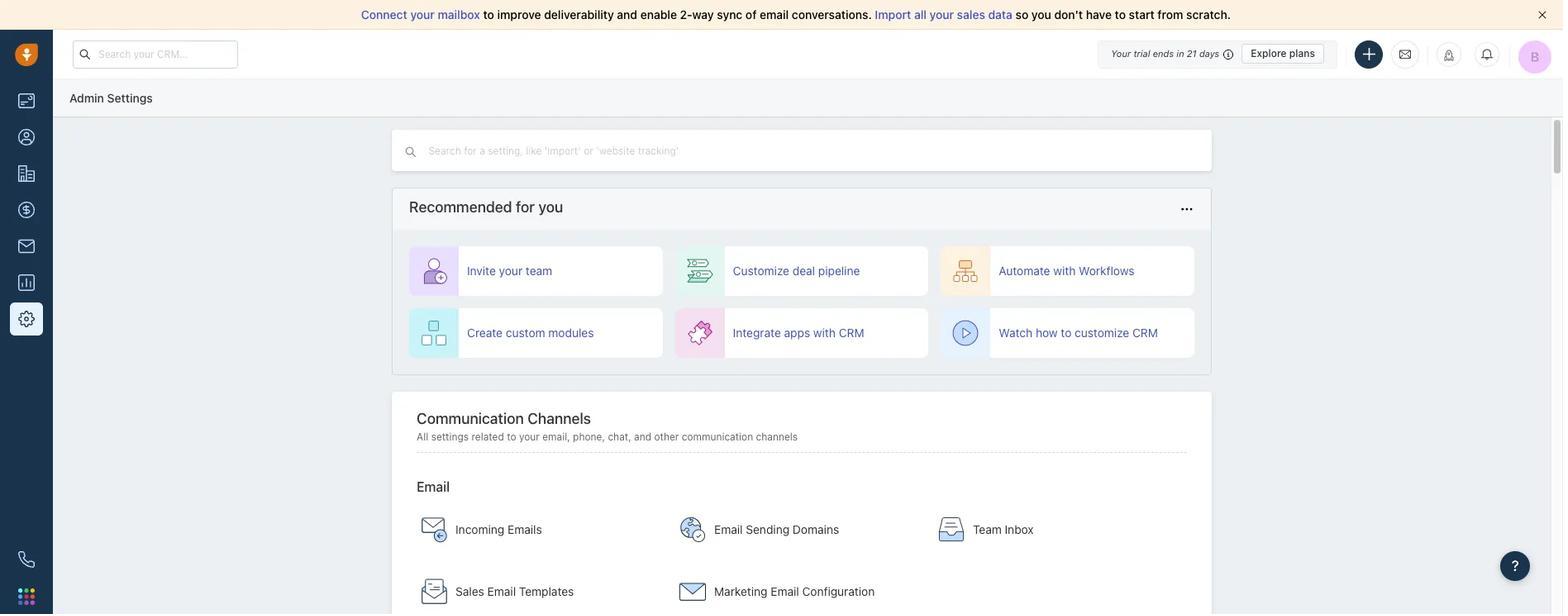 Task type: locate. For each thing, give the bounding box(es) containing it.
freshworks switcher image
[[18, 588, 35, 605]]

emails
[[508, 522, 542, 536]]

inbox
[[1005, 522, 1034, 536]]

invite
[[467, 264, 496, 278]]

conversations.
[[792, 7, 872, 21]]

team
[[973, 522, 1002, 536]]

don't
[[1054, 7, 1083, 21]]

so
[[1016, 7, 1029, 21]]

your
[[410, 7, 435, 21], [930, 7, 954, 21], [499, 264, 523, 278], [519, 430, 540, 443]]

what's new image
[[1443, 49, 1455, 61]]

sales
[[456, 584, 484, 598]]

create
[[467, 326, 503, 340]]

invite your team
[[467, 264, 552, 278]]

to
[[483, 7, 494, 21], [1115, 7, 1126, 21], [1061, 326, 1072, 340], [507, 430, 516, 443]]

1 horizontal spatial with
[[1053, 264, 1076, 278]]

settings
[[107, 91, 153, 105]]

to inside communication channels all settings related to your email, phone, chat, and other communication channels
[[507, 430, 516, 443]]

your trial ends in 21 days
[[1111, 48, 1220, 59]]

chat,
[[608, 430, 631, 443]]

settings
[[431, 430, 469, 443]]

team inbox
[[973, 522, 1034, 536]]

0 horizontal spatial crm
[[839, 326, 864, 340]]

explore plans
[[1251, 47, 1315, 60]]

close image
[[1539, 11, 1547, 19]]

email right marketing
[[771, 584, 799, 598]]

your left "mailbox"
[[410, 7, 435, 21]]

incoming
[[456, 522, 505, 536]]

email sending domains
[[714, 522, 839, 536]]

trial
[[1134, 48, 1150, 59]]

ends
[[1153, 48, 1174, 59]]

way
[[692, 7, 714, 21]]

to right the how
[[1061, 326, 1072, 340]]

email right verify your domains for better deliverability and less spam image
[[714, 522, 743, 536]]

1 vertical spatial and
[[634, 430, 652, 443]]

crm right apps
[[839, 326, 864, 340]]

communication
[[417, 410, 524, 427]]

import
[[875, 7, 911, 21]]

from
[[1158, 7, 1183, 21]]

related
[[472, 430, 504, 443]]

create custom modules link
[[409, 308, 663, 358]]

with right automate
[[1053, 264, 1076, 278]]

your
[[1111, 48, 1131, 59]]

explore
[[1251, 47, 1287, 60]]

plans
[[1290, 47, 1315, 60]]

connect
[[361, 7, 407, 21]]

communication channels all settings related to your email, phone, chat, and other communication channels
[[417, 410, 798, 443]]

create custom modules
[[467, 326, 594, 340]]

your right all
[[930, 7, 954, 21]]

modules
[[548, 326, 594, 340]]

respond faster to emails with a common inbox for your team image
[[938, 516, 965, 543]]

improve
[[497, 7, 541, 21]]

automate
[[999, 264, 1050, 278]]

crm
[[839, 326, 864, 340], [1133, 326, 1158, 340]]

email
[[417, 479, 450, 494], [714, 522, 743, 536], [487, 584, 516, 598], [771, 584, 799, 598]]

you
[[1032, 7, 1051, 21]]

with right apps
[[813, 326, 836, 340]]

send email image
[[1400, 47, 1411, 61]]

and
[[617, 7, 637, 21], [634, 430, 652, 443]]

with
[[1053, 264, 1076, 278], [813, 326, 836, 340]]

email sending domains link
[[671, 501, 923, 559]]

and left enable
[[617, 7, 637, 21]]

crm right customize
[[1133, 326, 1158, 340]]

and right chat,
[[634, 430, 652, 443]]

sync
[[717, 7, 743, 21]]

phone element
[[10, 543, 43, 576]]

customize the logo, sender details, and font colors in your marketing emails image
[[680, 578, 706, 605]]

marketing email configuration link
[[671, 563, 923, 614]]

1 vertical spatial with
[[813, 326, 836, 340]]

import all your sales data link
[[875, 7, 1016, 21]]

to right related
[[507, 430, 516, 443]]

to left start
[[1115, 7, 1126, 21]]

with inside automate with workflows link
[[1053, 264, 1076, 278]]

start
[[1129, 7, 1155, 21]]

0 vertical spatial with
[[1053, 264, 1076, 278]]

your left "email,"
[[519, 430, 540, 443]]

marketing
[[714, 584, 768, 598]]

create and share email templates, track their metrics image
[[421, 578, 447, 605]]

1 horizontal spatial crm
[[1133, 326, 1158, 340]]



Task type: describe. For each thing, give the bounding box(es) containing it.
communication
[[682, 430, 753, 443]]

configuration
[[802, 584, 875, 598]]

your inside communication channels all settings related to your email, phone, chat, and other communication channels
[[519, 430, 540, 443]]

deal
[[793, 264, 815, 278]]

of
[[746, 7, 757, 21]]

templates
[[519, 584, 574, 598]]

auto-forward incoming emails to the crm, create contacts from them image
[[421, 516, 447, 543]]

incoming emails link
[[413, 501, 664, 559]]

sending
[[746, 522, 790, 536]]

email right sales
[[487, 584, 516, 598]]

to right "mailbox"
[[483, 7, 494, 21]]

all
[[417, 430, 428, 443]]

incoming emails
[[456, 522, 542, 536]]

admin
[[69, 91, 104, 105]]

workflows
[[1079, 264, 1135, 278]]

watch how to customize crm
[[999, 326, 1158, 340]]

channels
[[528, 410, 591, 427]]

customize
[[1075, 326, 1130, 340]]

have
[[1086, 7, 1112, 21]]

apps
[[784, 326, 810, 340]]

sales
[[957, 7, 985, 21]]

channels
[[756, 430, 798, 443]]

admin settings
[[69, 91, 153, 105]]

0 horizontal spatial with
[[813, 326, 836, 340]]

2-
[[680, 7, 692, 21]]

21
[[1187, 48, 1197, 59]]

pipeline
[[818, 264, 860, 278]]

team
[[526, 264, 552, 278]]

scratch.
[[1186, 7, 1231, 21]]

customize
[[733, 264, 790, 278]]

automate with workflows
[[999, 264, 1135, 278]]

team inbox link
[[930, 501, 1182, 559]]

other
[[654, 430, 679, 443]]

connect your mailbox to improve deliverability and enable 2-way sync of email conversations. import all your sales data so you don't have to start from scratch.
[[361, 7, 1231, 21]]

0 vertical spatial and
[[617, 7, 637, 21]]

verify your domains for better deliverability and less spam image
[[680, 516, 706, 543]]

custom
[[506, 326, 545, 340]]

deliverability
[[544, 7, 614, 21]]

email,
[[543, 430, 570, 443]]

sales email templates link
[[413, 563, 664, 614]]

phone image
[[18, 551, 35, 568]]

in
[[1177, 48, 1184, 59]]

your left team
[[499, 264, 523, 278]]

explore plans link
[[1242, 44, 1324, 64]]

2 crm from the left
[[1133, 326, 1158, 340]]

domains
[[793, 522, 839, 536]]

connect your mailbox link
[[361, 7, 483, 21]]

marketing email configuration
[[714, 584, 875, 598]]

all
[[914, 7, 927, 21]]

integrate
[[733, 326, 781, 340]]

days
[[1199, 48, 1220, 59]]

enable
[[640, 7, 677, 21]]

customize deal pipeline link
[[675, 246, 929, 296]]

email
[[760, 7, 789, 21]]

sales email templates
[[456, 584, 574, 598]]

and inside communication channels all settings related to your email, phone, chat, and other communication channels
[[634, 430, 652, 443]]

automate with workflows link
[[941, 246, 1195, 296]]

watch
[[999, 326, 1033, 340]]

email up auto-forward incoming emails to the crm, create contacts from them icon
[[417, 479, 450, 494]]

data
[[988, 7, 1013, 21]]

Search for a setting, like 'import' or 'website tracking' text field
[[427, 143, 744, 159]]

phone,
[[573, 430, 605, 443]]

customize deal pipeline
[[733, 264, 860, 278]]

integrate apps with crm
[[733, 326, 864, 340]]

mailbox
[[438, 7, 480, 21]]

how
[[1036, 326, 1058, 340]]

1 crm from the left
[[839, 326, 864, 340]]

Search your CRM... text field
[[73, 40, 238, 68]]



Task type: vqa. For each thing, say whether or not it's contained in the screenshot.
Phone element at bottom left
yes



